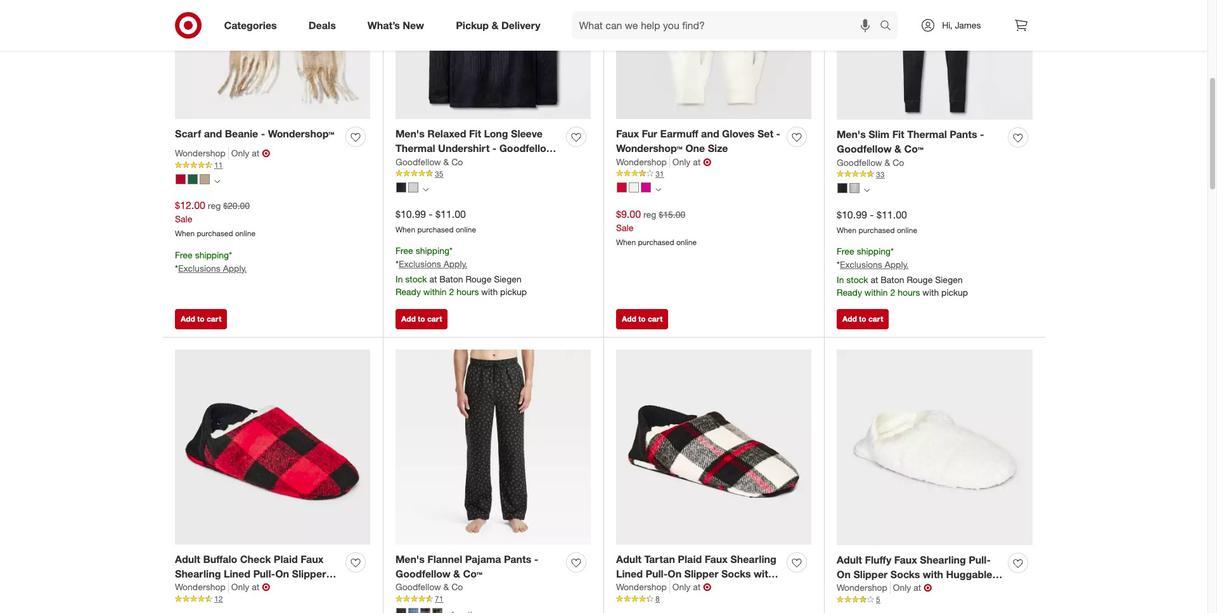 Task type: locate. For each thing, give the bounding box(es) containing it.
online down 33 link
[[897, 226, 918, 235]]

1 horizontal spatial adult
[[837, 554, 862, 567]]

wondershop link up 5
[[837, 582, 891, 595]]

1 horizontal spatial gray image
[[420, 609, 431, 614]]

add to cart button
[[175, 309, 227, 330], [396, 309, 448, 330], [616, 309, 669, 330], [837, 309, 889, 330]]

reg left '$20.00'
[[208, 200, 221, 211]]

sale for $9.00
[[616, 222, 634, 233]]

1 horizontal spatial ready
[[837, 287, 862, 298]]

exclusions apply. button for men's slim fit thermal pants - goodfellow & co™
[[840, 259, 909, 272]]

men's for men's slim fit thermal pants - goodfellow & co™
[[837, 128, 866, 141]]

at for 5
[[914, 583, 922, 594]]

3 add to cart from the left
[[622, 314, 663, 324]]

co down men's flannel pajama pants - goodfellow & co™
[[452, 582, 463, 593]]

add for men's relaxed fit long sleeve thermal undershirt - goodfellow & co™
[[401, 314, 416, 324]]

31 link
[[616, 168, 812, 180]]

0 horizontal spatial within
[[423, 287, 447, 298]]

all colors element for fur
[[656, 186, 661, 193]]

pull- down tartan
[[646, 568, 668, 581]]

only down the beanie
[[231, 148, 249, 159]]

1 vertical spatial co™
[[405, 156, 425, 169]]

3 add from the left
[[622, 314, 637, 324]]

1 add from the left
[[181, 314, 195, 324]]

and up size
[[701, 127, 720, 140]]

gray image
[[408, 183, 419, 193], [420, 609, 431, 614]]

$10.99 down black icon
[[396, 208, 426, 221]]

¬ for faux fur earmuff and gloves set - wondershop™ one size
[[703, 156, 712, 168]]

goodfellow & co link up the 35
[[396, 156, 463, 168]]

goodfellow down sleeve
[[500, 142, 555, 155]]

2 horizontal spatial shipping
[[857, 246, 891, 257]]

at
[[252, 148, 259, 159], [693, 156, 701, 167], [430, 274, 437, 285], [871, 275, 879, 286], [252, 582, 259, 593], [693, 582, 701, 593], [914, 583, 922, 594]]

at for 8
[[693, 582, 701, 593]]

all colors image right black icon
[[423, 187, 429, 193]]

0 horizontal spatial grippers
[[700, 582, 742, 595]]

1 horizontal spatial huggable
[[947, 569, 993, 581]]

online down the "35" link
[[456, 225, 476, 234]]

0 horizontal spatial shipping
[[195, 250, 229, 261]]

exclusions for undershirt
[[399, 259, 441, 270]]

new
[[403, 19, 424, 31]]

1 horizontal spatial co™
[[463, 568, 483, 581]]

ivory
[[837, 598, 861, 610]]

goodfellow down slim
[[837, 143, 892, 155]]

4 add to cart from the left
[[843, 314, 884, 324]]

on up "ivory"
[[837, 569, 851, 581]]

4 to from the left
[[859, 314, 867, 324]]

1 add to cart from the left
[[181, 314, 222, 324]]

0 horizontal spatial on
[[668, 568, 682, 581]]

1 horizontal spatial within
[[865, 287, 888, 298]]

and
[[204, 127, 222, 140], [701, 127, 720, 140]]

exclusions for goodfellow
[[840, 260, 883, 270]]

$10.99 for men's relaxed fit long sleeve thermal undershirt - goodfellow & co™
[[396, 208, 426, 221]]

-
[[261, 127, 265, 140], [777, 127, 781, 140], [980, 128, 985, 141], [493, 142, 497, 155], [429, 208, 433, 221], [870, 209, 874, 221], [534, 553, 539, 566], [745, 582, 749, 595], [916, 583, 921, 596]]

slipper
[[685, 568, 719, 581], [854, 569, 888, 581]]

goodfellow
[[500, 142, 555, 155], [837, 143, 892, 155], [396, 156, 441, 167], [837, 157, 882, 168], [396, 568, 451, 581], [396, 582, 441, 593]]

1 vertical spatial pants
[[504, 553, 532, 566]]

2 add from the left
[[401, 314, 416, 324]]

$9.00
[[616, 208, 641, 221]]

shipping inside free shipping * * exclusions apply.
[[195, 250, 229, 261]]

rouge
[[466, 274, 492, 285], [907, 275, 933, 286]]

free for undershirt
[[396, 246, 413, 257]]

green image down 71
[[433, 609, 443, 614]]

1 horizontal spatial apply.
[[444, 259, 468, 270]]

1 horizontal spatial free shipping * * exclusions apply. in stock at  baton rouge siegen ready within 2 hours with pickup
[[837, 246, 968, 298]]

pickup for men's slim fit thermal pants - goodfellow & co™
[[942, 287, 968, 298]]

with
[[482, 287, 498, 298], [923, 287, 939, 298], [754, 568, 774, 581], [923, 569, 944, 581]]

adult buffalo check plaid faux shearling lined pull-on slipper socks with huggable heel & grippers - wondershop™ red/black image
[[175, 350, 370, 546], [175, 350, 370, 546]]

0 horizontal spatial green image
[[188, 174, 198, 184]]

goodfellow inside men's flannel pajama pants - goodfellow & co™
[[396, 568, 451, 581]]

2
[[449, 287, 454, 298], [891, 287, 896, 298]]

0 horizontal spatial $11.00
[[436, 208, 466, 221]]

online
[[456, 225, 476, 234], [897, 226, 918, 235], [235, 229, 256, 238], [677, 238, 697, 247]]

wondershop
[[175, 148, 226, 159], [616, 156, 667, 167], [175, 582, 226, 593], [616, 582, 667, 593], [837, 583, 888, 594]]

1 horizontal spatial $11.00
[[877, 209, 907, 221]]

black image for men's slim fit thermal pants - goodfellow & co™
[[838, 184, 848, 194]]

2 horizontal spatial apply.
[[885, 260, 909, 270]]

0 horizontal spatial pants
[[504, 553, 532, 566]]

when down black icon
[[396, 225, 415, 234]]

0 horizontal spatial ready
[[396, 287, 421, 298]]

3 to from the left
[[639, 314, 646, 324]]

1 cart from the left
[[207, 314, 222, 324]]

pants right 'pajama' on the bottom of page
[[504, 553, 532, 566]]

0 vertical spatial huggable
[[947, 569, 993, 581]]

wondershop™
[[268, 127, 334, 140], [616, 142, 683, 155], [923, 583, 990, 596], [616, 597, 683, 610]]

black image left blue "image"
[[396, 609, 407, 614]]

scarf and beanie - wondershop™ image
[[175, 0, 370, 120], [175, 0, 370, 120]]

purchased inside $12.00 reg $20.00 sale when purchased online
[[197, 229, 233, 238]]

wondershop up 31
[[616, 156, 667, 167]]

men's left relaxed on the left top of the page
[[396, 127, 425, 140]]

co™ left the 35
[[405, 156, 425, 169]]

0 horizontal spatial gray image
[[408, 183, 419, 193]]

faux left fur
[[616, 127, 639, 140]]

men's flannel pajama pants - goodfellow & co™ image
[[396, 350, 591, 546], [396, 350, 591, 546]]

apply. for goodfellow
[[885, 260, 909, 270]]

men's relaxed fit long sleeve thermal undershirt - goodfellow & co™
[[396, 127, 555, 169]]

co down men's slim fit thermal pants - goodfellow & co™
[[893, 157, 905, 168]]

adult fluffy faux shearling pull-on slipper socks with huggable heel & grippers - wondershop™ ivory image
[[837, 350, 1033, 546], [837, 350, 1033, 546]]

1 horizontal spatial $10.99
[[837, 209, 867, 221]]

men's inside men's slim fit thermal pants - goodfellow & co™
[[837, 128, 866, 141]]

cart for scarf and beanie - wondershop™
[[207, 314, 222, 324]]

only down plaid
[[673, 582, 691, 593]]

white image
[[629, 183, 639, 193]]

huggable up 5 link
[[947, 569, 993, 581]]

men's left flannel
[[396, 553, 425, 566]]

adult left fluffy
[[837, 554, 862, 567]]

0 horizontal spatial co™
[[405, 156, 425, 169]]

0 horizontal spatial baton
[[440, 274, 463, 285]]

categories
[[224, 19, 277, 31]]

all colors image right gray icon
[[864, 188, 870, 194]]

0 vertical spatial gray image
[[408, 183, 419, 193]]

1 horizontal spatial siegen
[[936, 275, 963, 286]]

$10.99 - $11.00 when purchased online down gray icon
[[837, 209, 918, 235]]

0 horizontal spatial 2
[[449, 287, 454, 298]]

wondershop link up 31
[[616, 156, 670, 168]]

huggable down lined
[[616, 582, 663, 595]]

within for men's slim fit thermal pants - goodfellow & co™
[[865, 287, 888, 298]]

only up 5 link
[[893, 583, 912, 594]]

&
[[492, 19, 499, 31], [895, 143, 902, 155], [396, 156, 403, 169], [444, 156, 449, 167], [885, 157, 891, 168], [453, 568, 460, 581], [444, 582, 449, 593], [690, 582, 697, 595], [862, 583, 869, 596]]

fit inside men's slim fit thermal pants - goodfellow & co™
[[893, 128, 905, 141]]

adult tartan plaid faux shearling lined pull-on slipper socks with huggable heel & grippers - wondershop™ ivory/black image
[[616, 350, 812, 546], [616, 350, 812, 546]]

baton
[[440, 274, 463, 285], [881, 275, 905, 286]]

wondershop link up "8"
[[616, 582, 670, 595]]

thermal down relaxed on the left top of the page
[[396, 142, 435, 155]]

all colors element right tan icon
[[214, 177, 220, 185]]

goodfellow & co link
[[396, 156, 463, 168], [837, 156, 905, 169], [396, 582, 463, 595]]

shearling up the 8 link on the right bottom of the page
[[731, 553, 777, 566]]

only down one at the top of page
[[673, 156, 691, 167]]

1 horizontal spatial free
[[396, 246, 413, 257]]

pull- up 5 link
[[969, 554, 991, 567]]

men's inside men's flannel pajama pants - goodfellow & co™
[[396, 553, 425, 566]]

adult inside adult tartan plaid faux shearling lined pull-on slipper socks with huggable heel & grippers - wondershop™ ivory/black
[[616, 553, 642, 566]]

grippers
[[700, 582, 742, 595], [871, 583, 914, 596]]

0 horizontal spatial $10.99
[[396, 208, 426, 221]]

fit right slim
[[893, 128, 905, 141]]

gray image
[[850, 184, 860, 194]]

all colors element for and
[[214, 177, 220, 185]]

on inside adult fluffy faux shearling pull- on slipper socks with huggable heel & grippers - wondershop™ ivory
[[837, 569, 851, 581]]

adult fluffy faux shearling pull- on slipper socks with huggable heel & grippers - wondershop™ ivory
[[837, 554, 993, 610]]

1 horizontal spatial exclusions apply. button
[[399, 258, 468, 271]]

0 horizontal spatial pickup
[[500, 287, 527, 298]]

goodfellow & co
[[396, 156, 463, 167], [837, 157, 905, 168], [396, 582, 463, 593]]

goodfellow & co up 33
[[837, 157, 905, 168]]

1 horizontal spatial baton
[[881, 275, 905, 286]]

red image
[[176, 174, 186, 184]]

all colors element right black icon
[[423, 186, 429, 193]]

0 horizontal spatial hours
[[457, 287, 479, 298]]

adult for on
[[837, 554, 862, 567]]

1 vertical spatial black image
[[396, 609, 407, 614]]

all colors image for and
[[214, 179, 220, 184]]

add to cart
[[181, 314, 222, 324], [401, 314, 442, 324], [622, 314, 663, 324], [843, 314, 884, 324]]

co™ inside men's flannel pajama pants - goodfellow & co™
[[463, 568, 483, 581]]

purchased down $15.00
[[638, 238, 674, 247]]

wondershop only at ¬ up 31
[[616, 156, 712, 168]]

faux fur earmuff and gloves set - wondershop™ one size image
[[616, 0, 812, 120], [616, 0, 812, 120]]

online down '$20.00'
[[235, 229, 256, 238]]

co™ inside men's slim fit thermal pants - goodfellow & co™
[[905, 143, 924, 155]]

pull- inside adult fluffy faux shearling pull- on slipper socks with huggable heel & grippers - wondershop™ ivory
[[969, 554, 991, 567]]

0 horizontal spatial black image
[[396, 609, 407, 614]]

shipping for goodfellow
[[857, 246, 891, 257]]

scarf and beanie - wondershop™ link
[[175, 127, 334, 141]]

reg inside $9.00 reg $15.00 sale when purchased online
[[644, 209, 657, 220]]

thermal up 33 link
[[908, 128, 947, 141]]

co for goodfellow
[[893, 157, 905, 168]]

0 vertical spatial pants
[[950, 128, 978, 141]]

$10.99
[[396, 208, 426, 221], [837, 209, 867, 221]]

sale for $12.00
[[175, 214, 192, 224]]

- inside men's flannel pajama pants - goodfellow & co™
[[534, 553, 539, 566]]

goodfellow & co for goodfellow
[[837, 157, 905, 168]]

wondershop™ inside faux fur earmuff and gloves set - wondershop™ one size
[[616, 142, 683, 155]]

slipper down plaid
[[685, 568, 719, 581]]

0 vertical spatial thermal
[[908, 128, 947, 141]]

slipper down fluffy
[[854, 569, 888, 581]]

1 horizontal spatial in
[[837, 275, 844, 286]]

2 vertical spatial co™
[[463, 568, 483, 581]]

0 horizontal spatial rouge
[[466, 274, 492, 285]]

free shipping * * exclusions apply.
[[175, 250, 247, 274]]

$11.00 down the 35
[[436, 208, 466, 221]]

exclusions
[[399, 259, 441, 270], [840, 260, 883, 270], [178, 263, 221, 274]]

fit inside men's relaxed fit long sleeve thermal undershirt - goodfellow & co™
[[469, 127, 481, 140]]

scarf and beanie - wondershop™
[[175, 127, 334, 140]]

thermal inside men's slim fit thermal pants - goodfellow & co™
[[908, 128, 947, 141]]

heel
[[666, 582, 687, 595], [837, 583, 859, 596]]

purchased
[[418, 225, 454, 234], [859, 226, 895, 235], [197, 229, 233, 238], [638, 238, 674, 247]]

black image
[[838, 184, 848, 194], [396, 609, 407, 614]]

fluffy
[[865, 554, 892, 567]]

add to cart button for men's slim fit thermal pants - goodfellow & co™
[[837, 309, 889, 330]]

2 horizontal spatial free
[[837, 246, 855, 257]]

in for men's relaxed fit long sleeve thermal undershirt - goodfellow & co™
[[396, 274, 403, 285]]

lined
[[616, 568, 643, 581]]

1 horizontal spatial black image
[[838, 184, 848, 194]]

heel inside adult tartan plaid faux shearling lined pull-on slipper socks with huggable heel & grippers - wondershop™ ivory/black
[[666, 582, 687, 595]]

2 and from the left
[[701, 127, 720, 140]]

3 add to cart button from the left
[[616, 309, 669, 330]]

purchased inside $9.00 reg $15.00 sale when purchased online
[[638, 238, 674, 247]]

71 link
[[396, 595, 591, 606]]

ready
[[396, 287, 421, 298], [837, 287, 862, 298]]

1 horizontal spatial reg
[[644, 209, 657, 220]]

wondershop only at ¬
[[175, 147, 270, 160], [616, 156, 712, 168], [175, 582, 270, 595], [616, 582, 712, 595], [837, 582, 932, 595]]

pants inside men's slim fit thermal pants - goodfellow & co™
[[950, 128, 978, 141]]

co™
[[905, 143, 924, 155], [405, 156, 425, 169], [463, 568, 483, 581]]

0 horizontal spatial and
[[204, 127, 222, 140]]

4 add from the left
[[843, 314, 857, 324]]

2 horizontal spatial exclusions
[[840, 260, 883, 270]]

socks down fluffy
[[891, 569, 920, 581]]

$10.99 down gray icon
[[837, 209, 867, 221]]

all colors image
[[214, 179, 220, 184], [423, 187, 429, 193], [656, 187, 661, 193], [864, 188, 870, 194]]

online inside $9.00 reg $15.00 sale when purchased online
[[677, 238, 697, 247]]

*
[[450, 246, 453, 257], [891, 246, 894, 257], [229, 250, 232, 261], [396, 259, 399, 270], [837, 260, 840, 270], [175, 263, 178, 274]]

0 horizontal spatial exclusions
[[178, 263, 221, 274]]

0 horizontal spatial free shipping * * exclusions apply. in stock at  baton rouge siegen ready within 2 hours with pickup
[[396, 246, 527, 298]]

with inside adult fluffy faux shearling pull- on slipper socks with huggable heel & grippers - wondershop™ ivory
[[923, 569, 944, 581]]

1 horizontal spatial grippers
[[871, 583, 914, 596]]

black image left gray icon
[[838, 184, 848, 194]]

co™ down 'pajama' on the bottom of page
[[463, 568, 483, 581]]

online down $15.00
[[677, 238, 697, 247]]

reg inside $12.00 reg $20.00 sale when purchased online
[[208, 200, 221, 211]]

0 horizontal spatial in
[[396, 274, 403, 285]]

adult tartan plaid faux shearling lined pull-on slipper socks with huggable heel & grippers - wondershop™ ivory/black link
[[616, 553, 782, 610]]

cart
[[207, 314, 222, 324], [427, 314, 442, 324], [648, 314, 663, 324], [869, 314, 884, 324]]

when down $12.00
[[175, 229, 195, 238]]

purchased up free shipping * * exclusions apply.
[[197, 229, 233, 238]]

1 horizontal spatial pull-
[[969, 554, 991, 567]]

apply. for undershirt
[[444, 259, 468, 270]]

sale down $12.00
[[175, 214, 192, 224]]

2 for undershirt
[[449, 287, 454, 298]]

goodfellow & co link up 71
[[396, 582, 463, 595]]

wondershop only at ¬ for scarf and beanie - wondershop™
[[175, 147, 270, 160]]

stock for men's slim fit thermal pants - goodfellow & co™
[[847, 275, 869, 286]]

2 horizontal spatial co™
[[905, 143, 924, 155]]

with inside adult tartan plaid faux shearling lined pull-on slipper socks with huggable heel & grippers - wondershop™ ivory/black
[[754, 568, 774, 581]]

3 cart from the left
[[648, 314, 663, 324]]

adult inside adult fluffy faux shearling pull- on slipper socks with huggable heel & grippers - wondershop™ ivory
[[837, 554, 862, 567]]

1 horizontal spatial sale
[[616, 222, 634, 233]]

0 horizontal spatial slipper
[[685, 568, 719, 581]]

only
[[231, 148, 249, 159], [673, 156, 691, 167], [231, 582, 249, 593], [673, 582, 691, 593], [893, 583, 912, 594]]

0 horizontal spatial apply.
[[223, 263, 247, 274]]

0 horizontal spatial thermal
[[396, 142, 435, 155]]

0 horizontal spatial socks
[[722, 568, 751, 581]]

reg right $9.00
[[644, 209, 657, 220]]

wondershop only at ¬ up "8"
[[616, 582, 712, 595]]

one
[[686, 142, 705, 155]]

long
[[484, 127, 508, 140]]

1 horizontal spatial green image
[[433, 609, 443, 614]]

huggable inside adult tartan plaid faux shearling lined pull-on slipper socks with huggable heel & grippers - wondershop™ ivory/black
[[616, 582, 663, 595]]

to
[[197, 314, 205, 324], [418, 314, 425, 324], [639, 314, 646, 324], [859, 314, 867, 324]]

add to cart for men's slim fit thermal pants - goodfellow & co™
[[843, 314, 884, 324]]

1 horizontal spatial hours
[[898, 287, 920, 298]]

sale inside $9.00 reg $15.00 sale when purchased online
[[616, 222, 634, 233]]

free
[[396, 246, 413, 257], [837, 246, 855, 257], [175, 250, 193, 261]]

deals
[[309, 19, 336, 31]]

grippers inside adult fluffy faux shearling pull- on slipper socks with huggable heel & grippers - wondershop™ ivory
[[871, 583, 914, 596]]

1 horizontal spatial socks
[[891, 569, 920, 581]]

men's inside men's relaxed fit long sleeve thermal undershirt - goodfellow & co™
[[396, 127, 425, 140]]

exclusions inside free shipping * * exclusions apply.
[[178, 263, 221, 274]]

wondershop only at ¬ up 11
[[175, 147, 270, 160]]

all colors element right gray icon
[[864, 186, 870, 194]]

- inside men's relaxed fit long sleeve thermal undershirt - goodfellow & co™
[[493, 142, 497, 155]]

1 horizontal spatial on
[[837, 569, 851, 581]]

0 horizontal spatial fit
[[469, 127, 481, 140]]

0 horizontal spatial faux
[[616, 127, 639, 140]]

apply.
[[444, 259, 468, 270], [885, 260, 909, 270], [223, 263, 247, 274]]

4 cart from the left
[[869, 314, 884, 324]]

$11.00 down 33
[[877, 209, 907, 221]]

0 horizontal spatial adult
[[616, 553, 642, 566]]

wondershop only at ¬ up 5
[[837, 582, 932, 595]]

$20.00
[[223, 200, 250, 211]]

men's slim fit thermal pants - goodfellow & co™ link
[[837, 127, 1003, 156]]

all colors element for relaxed
[[423, 186, 429, 193]]

0 horizontal spatial free
[[175, 250, 193, 261]]

at for 11
[[252, 148, 259, 159]]

cart for faux fur earmuff and gloves set - wondershop™ one size
[[648, 314, 663, 324]]

¬
[[262, 147, 270, 160], [703, 156, 712, 168], [262, 582, 270, 595], [703, 582, 712, 595], [924, 582, 932, 595]]

1 horizontal spatial slipper
[[854, 569, 888, 581]]

pickup & delivery link
[[445, 11, 557, 39]]

add for faux fur earmuff and gloves set - wondershop™ one size
[[622, 314, 637, 324]]

shearling up 5 link
[[920, 554, 966, 567]]

$11.00 for undershirt
[[436, 208, 466, 221]]

shipping
[[416, 246, 450, 257], [857, 246, 891, 257], [195, 250, 229, 261]]

1 horizontal spatial and
[[701, 127, 720, 140]]

pickup
[[500, 287, 527, 298], [942, 287, 968, 298]]

adult up lined
[[616, 553, 642, 566]]

grippers up ivory/black
[[700, 582, 742, 595]]

hi, james
[[943, 20, 981, 30]]

1 vertical spatial pull-
[[646, 568, 668, 581]]

search
[[875, 20, 905, 33]]

heel right "8"
[[666, 582, 687, 595]]

sale inside $12.00 reg $20.00 sale when purchased online
[[175, 214, 192, 224]]

green image left tan icon
[[188, 174, 198, 184]]

slim
[[869, 128, 890, 141]]

goodfellow & co up the 35
[[396, 156, 463, 167]]

- inside men's slim fit thermal pants - goodfellow & co™
[[980, 128, 985, 141]]

wondershop link for adult fluffy faux shearling pull- on slipper socks with huggable heel & grippers - wondershop™ ivory
[[837, 582, 891, 595]]

co down undershirt
[[452, 156, 463, 167]]

0 horizontal spatial siegen
[[494, 274, 522, 285]]

all colors image right tan icon
[[214, 179, 220, 184]]

0 horizontal spatial stock
[[405, 274, 427, 285]]

goodfellow inside men's relaxed fit long sleeve thermal undershirt - goodfellow & co™
[[500, 142, 555, 155]]

fit up undershirt
[[469, 127, 481, 140]]

1 horizontal spatial heel
[[837, 583, 859, 596]]

goodfellow & co link up 33
[[837, 156, 905, 169]]

1 to from the left
[[197, 314, 205, 324]]

all colors element
[[214, 177, 220, 185], [423, 186, 429, 193], [656, 186, 661, 193], [864, 186, 870, 194]]

all colors element right pink image
[[656, 186, 661, 193]]

0 horizontal spatial pull-
[[646, 568, 668, 581]]

- inside adult fluffy faux shearling pull- on slipper socks with huggable heel & grippers - wondershop™ ivory
[[916, 583, 921, 596]]

1 vertical spatial thermal
[[396, 142, 435, 155]]

add
[[181, 314, 195, 324], [401, 314, 416, 324], [622, 314, 637, 324], [843, 314, 857, 324]]

socks
[[722, 568, 751, 581], [891, 569, 920, 581]]

gray image right blue "image"
[[420, 609, 431, 614]]

men's slim fit thermal pants - goodfellow & co™
[[837, 128, 985, 155]]

1 horizontal spatial fit
[[893, 128, 905, 141]]

wondershop down lined
[[616, 582, 667, 593]]

red image
[[617, 183, 627, 193]]

wondershop up 5
[[837, 583, 888, 594]]

pants up 33 link
[[950, 128, 978, 141]]

2 add to cart from the left
[[401, 314, 442, 324]]

¬ for adult tartan plaid faux shearling lined pull-on slipper socks with huggable heel & grippers - wondershop™ ivory/black
[[703, 582, 712, 595]]

1 horizontal spatial $10.99 - $11.00 when purchased online
[[837, 209, 918, 235]]

faux inside faux fur earmuff and gloves set - wondershop™ one size
[[616, 127, 639, 140]]

men's left slim
[[837, 128, 866, 141]]

siegen
[[494, 274, 522, 285], [936, 275, 963, 286]]

0 horizontal spatial reg
[[208, 200, 221, 211]]

on down tartan
[[668, 568, 682, 581]]

sleeve
[[511, 127, 543, 140]]

free inside free shipping * * exclusions apply.
[[175, 250, 193, 261]]

green image
[[188, 174, 198, 184], [433, 609, 443, 614]]

fit
[[469, 127, 481, 140], [893, 128, 905, 141]]

goodfellow & co link for goodfellow
[[837, 156, 905, 169]]

within
[[423, 287, 447, 298], [865, 287, 888, 298]]

2 cart from the left
[[427, 314, 442, 324]]

1 horizontal spatial shearling
[[920, 554, 966, 567]]

socks up the 8 link on the right bottom of the page
[[722, 568, 751, 581]]

cart for men's relaxed fit long sleeve thermal undershirt - goodfellow & co™
[[427, 314, 442, 324]]

1 add to cart button from the left
[[175, 309, 227, 330]]

all colors element for slim
[[864, 186, 870, 194]]

0 horizontal spatial huggable
[[616, 582, 663, 595]]

0 vertical spatial co™
[[905, 143, 924, 155]]

0 horizontal spatial heel
[[666, 582, 687, 595]]

and right scarf
[[204, 127, 222, 140]]

stock
[[405, 274, 427, 285], [847, 275, 869, 286]]

when inside $9.00 reg $15.00 sale when purchased online
[[616, 238, 636, 247]]

thermal
[[908, 128, 947, 141], [396, 142, 435, 155]]

wondershop link for adult tartan plaid faux shearling lined pull-on slipper socks with huggable heel & grippers - wondershop™ ivory/black
[[616, 582, 670, 595]]

0 horizontal spatial sale
[[175, 214, 192, 224]]

purchased down gray icon
[[859, 226, 895, 235]]

purchased down the 35
[[418, 225, 454, 234]]

free for goodfellow
[[837, 246, 855, 257]]

faux inside adult tartan plaid faux shearling lined pull-on slipper socks with huggable heel & grippers - wondershop™ ivory/black
[[705, 553, 728, 566]]

all colors image for slim
[[864, 188, 870, 194]]

shearling inside adult fluffy faux shearling pull- on slipper socks with huggable heel & grippers - wondershop™ ivory
[[920, 554, 966, 567]]

1 horizontal spatial stock
[[847, 275, 869, 286]]

1 horizontal spatial pickup
[[942, 287, 968, 298]]

1 horizontal spatial pants
[[950, 128, 978, 141]]

when down $9.00
[[616, 238, 636, 247]]

size
[[708, 142, 728, 155]]

shearling
[[731, 553, 777, 566], [920, 554, 966, 567]]

8
[[656, 595, 660, 605]]

only for scarf and beanie - wondershop™
[[231, 148, 249, 159]]

wondershop only at ¬ for adult tartan plaid faux shearling lined pull-on slipper socks with huggable heel & grippers - wondershop™ ivory/black
[[616, 582, 712, 595]]

4 add to cart button from the left
[[837, 309, 889, 330]]

1 horizontal spatial thermal
[[908, 128, 947, 141]]

0 horizontal spatial shearling
[[731, 553, 777, 566]]

hours for -
[[457, 287, 479, 298]]

2 to from the left
[[418, 314, 425, 324]]

men's relaxed fit long sleeve thermal undershirt - goodfellow & co™ image
[[396, 0, 591, 120], [396, 0, 591, 120]]

$10.99 - $11.00 when purchased online
[[396, 208, 476, 234], [837, 209, 918, 235]]

reg for $9.00
[[644, 209, 657, 220]]

1 vertical spatial huggable
[[616, 582, 663, 595]]

1 horizontal spatial faux
[[705, 553, 728, 566]]

siegen for men's relaxed fit long sleeve thermal undershirt - goodfellow & co™
[[494, 274, 522, 285]]

sale down $9.00
[[616, 222, 634, 233]]

earmuff
[[661, 127, 699, 140]]

pull-
[[969, 554, 991, 567], [646, 568, 668, 581]]

fit for long
[[469, 127, 481, 140]]

wondershop link up 12
[[175, 582, 229, 595]]

slipper inside adult fluffy faux shearling pull- on slipper socks with huggable heel & grippers - wondershop™ ivory
[[854, 569, 888, 581]]

reg
[[208, 200, 221, 211], [644, 209, 657, 220]]

co™ inside men's relaxed fit long sleeve thermal undershirt - goodfellow & co™
[[405, 156, 425, 169]]

1 horizontal spatial 2
[[891, 287, 896, 298]]

all colors image right pink image
[[656, 187, 661, 193]]

thermal inside men's relaxed fit long sleeve thermal undershirt - goodfellow & co™
[[396, 142, 435, 155]]

0 horizontal spatial $10.99 - $11.00 when purchased online
[[396, 208, 476, 234]]

wondershop up 11
[[175, 148, 226, 159]]

faux right fluffy
[[895, 554, 918, 567]]

1 and from the left
[[204, 127, 222, 140]]

grippers down fluffy
[[871, 583, 914, 596]]

& inside men's flannel pajama pants - goodfellow & co™
[[453, 568, 460, 581]]

pink image
[[641, 183, 651, 193]]

1 horizontal spatial exclusions
[[399, 259, 441, 270]]

co™ up 33 link
[[905, 143, 924, 155]]

men's slim fit thermal pants - goodfellow & co™ image
[[837, 0, 1033, 120], [837, 0, 1033, 120]]

2 horizontal spatial faux
[[895, 554, 918, 567]]

tan image
[[200, 174, 210, 184]]

apply. inside free shipping * * exclusions apply.
[[223, 263, 247, 274]]

2 horizontal spatial exclusions apply. button
[[840, 259, 909, 272]]

add to cart for men's relaxed fit long sleeve thermal undershirt - goodfellow & co™
[[401, 314, 442, 324]]

2 add to cart button from the left
[[396, 309, 448, 330]]

0 vertical spatial black image
[[838, 184, 848, 194]]

0 vertical spatial pull-
[[969, 554, 991, 567]]



Task type: vqa. For each thing, say whether or not it's contained in the screenshot.
American Soft Linen related to red Image related to sage green image
no



Task type: describe. For each thing, give the bounding box(es) containing it.
stock for men's relaxed fit long sleeve thermal undershirt - goodfellow & co™
[[405, 274, 427, 285]]

add to cart button for men's relaxed fit long sleeve thermal undershirt - goodfellow & co™
[[396, 309, 448, 330]]

faux fur earmuff and gloves set - wondershop™ one size link
[[616, 127, 782, 156]]

men's flannel pajama pants - goodfellow & co™ link
[[396, 553, 561, 582]]

12
[[214, 595, 223, 605]]

all colors image for relaxed
[[423, 187, 429, 193]]

- inside "link"
[[261, 127, 265, 140]]

ready for men's relaxed fit long sleeve thermal undershirt - goodfellow & co™
[[396, 287, 421, 298]]

free shipping * * exclusions apply. in stock at  baton rouge siegen ready within 2 hours with pickup for undershirt
[[396, 246, 527, 298]]

in for men's slim fit thermal pants - goodfellow & co™
[[837, 275, 844, 286]]

slipper inside adult tartan plaid faux shearling lined pull-on slipper socks with huggable heel & grippers - wondershop™ ivory/black
[[685, 568, 719, 581]]

only for adult fluffy faux shearling pull- on slipper socks with huggable heel & grippers - wondershop™ ivory
[[893, 583, 912, 594]]

at for 31
[[693, 156, 701, 167]]

12 link
[[175, 595, 370, 606]]

categories link
[[213, 11, 293, 39]]

$10.99 - $11.00 when purchased online for goodfellow
[[837, 209, 918, 235]]

33 link
[[837, 169, 1033, 180]]

shearling inside adult tartan plaid faux shearling lined pull-on slipper socks with huggable heel & grippers - wondershop™ ivory/black
[[731, 553, 777, 566]]

deals link
[[298, 11, 352, 39]]

cart for men's slim fit thermal pants - goodfellow & co™
[[869, 314, 884, 324]]

on inside adult tartan plaid faux shearling lined pull-on slipper socks with huggable heel & grippers - wondershop™ ivory/black
[[668, 568, 682, 581]]

& inside adult tartan plaid faux shearling lined pull-on slipper socks with huggable heel & grippers - wondershop™ ivory/black
[[690, 582, 697, 595]]

socks inside adult fluffy faux shearling pull- on slipper socks with huggable heel & grippers - wondershop™ ivory
[[891, 569, 920, 581]]

11
[[214, 160, 223, 170]]

only for faux fur earmuff and gloves set - wondershop™ one size
[[673, 156, 691, 167]]

wondershop only at ¬ for adult fluffy faux shearling pull- on slipper socks with huggable heel & grippers - wondershop™ ivory
[[837, 582, 932, 595]]

$11.00 for goodfellow
[[877, 209, 907, 221]]

online inside $12.00 reg $20.00 sale when purchased online
[[235, 229, 256, 238]]

goodfellow up 33
[[837, 157, 882, 168]]

huggable inside adult fluffy faux shearling pull- on slipper socks with huggable heel & grippers - wondershop™ ivory
[[947, 569, 993, 581]]

ivory/black
[[686, 597, 740, 610]]

rouge for co™
[[907, 275, 933, 286]]

tartan
[[645, 553, 675, 566]]

add for scarf and beanie - wondershop™
[[181, 314, 195, 324]]

black image for men's flannel pajama pants - goodfellow & co™
[[396, 609, 407, 614]]

$10.99 - $11.00 when purchased online for undershirt
[[396, 208, 476, 234]]

adult tartan plaid faux shearling lined pull-on slipper socks with huggable heel & grippers - wondershop™ ivory/black
[[616, 553, 777, 610]]

only up 12 link
[[231, 582, 249, 593]]

fur
[[642, 127, 658, 140]]

reg for $12.00
[[208, 200, 221, 211]]

all colors image for fur
[[656, 187, 661, 193]]

wondershop for adult tartan plaid faux shearling lined pull-on slipper socks with huggable heel & grippers - wondershop™ ivory/black
[[616, 582, 667, 593]]

free shipping * * exclusions apply. in stock at  baton rouge siegen ready within 2 hours with pickup for goodfellow
[[837, 246, 968, 298]]

pajama
[[465, 553, 501, 566]]

& inside men's relaxed fit long sleeve thermal undershirt - goodfellow & co™
[[396, 156, 403, 169]]

shipping for undershirt
[[416, 246, 450, 257]]

5
[[876, 596, 881, 605]]

adult for lined
[[616, 553, 642, 566]]

$15.00
[[659, 209, 686, 220]]

- inside adult tartan plaid faux shearling lined pull-on slipper socks with huggable heel & grippers - wondershop™ ivory/black
[[745, 582, 749, 595]]

add to cart button for faux fur earmuff and gloves set - wondershop™ one size
[[616, 309, 669, 330]]

goodfellow & co for undershirt
[[396, 156, 463, 167]]

11 link
[[175, 160, 370, 171]]

add to cart for scarf and beanie - wondershop™
[[181, 314, 222, 324]]

pickup & delivery
[[456, 19, 541, 31]]

0 horizontal spatial exclusions apply. button
[[178, 262, 247, 275]]

co for undershirt
[[452, 156, 463, 167]]

hi,
[[943, 20, 953, 30]]

& inside men's slim fit thermal pants - goodfellow & co™
[[895, 143, 902, 155]]

35 link
[[396, 168, 591, 180]]

siegen for men's slim fit thermal pants - goodfellow & co™
[[936, 275, 963, 286]]

men's flannel pajama pants - goodfellow & co™
[[396, 553, 539, 581]]

pull- inside adult tartan plaid faux shearling lined pull-on slipper socks with huggable heel & grippers - wondershop™ ivory/black
[[646, 568, 668, 581]]

2 for goodfellow
[[891, 287, 896, 298]]

baton for undershirt
[[440, 274, 463, 285]]

delivery
[[502, 19, 541, 31]]

flannel
[[428, 553, 463, 566]]

- inside faux fur earmuff and gloves set - wondershop™ one size
[[777, 127, 781, 140]]

wondershop™ inside "link"
[[268, 127, 334, 140]]

to for men's slim fit thermal pants - goodfellow & co™
[[859, 314, 867, 324]]

what's new link
[[357, 11, 440, 39]]

baton for goodfellow
[[881, 275, 905, 286]]

wondershop only at ¬ up 12
[[175, 582, 270, 595]]

within for men's relaxed fit long sleeve thermal undershirt - goodfellow & co™
[[423, 287, 447, 298]]

1 vertical spatial green image
[[433, 609, 443, 614]]

when inside $12.00 reg $20.00 sale when purchased online
[[175, 229, 195, 238]]

1 vertical spatial gray image
[[420, 609, 431, 614]]

black image
[[396, 183, 407, 193]]

wondershop for faux fur earmuff and gloves set - wondershop™ one size
[[616, 156, 667, 167]]

pickup for men's relaxed fit long sleeve thermal undershirt - goodfellow & co™
[[500, 287, 527, 298]]

at for 12
[[252, 582, 259, 593]]

fit for thermal
[[893, 128, 905, 141]]

socks inside adult tartan plaid faux shearling lined pull-on slipper socks with huggable heel & grippers - wondershop™ ivory/black
[[722, 568, 751, 581]]

rouge for goodfellow
[[466, 274, 492, 285]]

blue image
[[408, 609, 419, 614]]

faux fur earmuff and gloves set - wondershop™ one size
[[616, 127, 781, 155]]

$10.99 for men's slim fit thermal pants - goodfellow & co™
[[837, 209, 867, 221]]

what's
[[368, 19, 400, 31]]

to for scarf and beanie - wondershop™
[[197, 314, 205, 324]]

ready for men's slim fit thermal pants - goodfellow & co™
[[837, 287, 862, 298]]

beanie
[[225, 127, 258, 140]]

33
[[876, 170, 885, 179]]

search button
[[875, 11, 905, 42]]

goodfellow & co up 71
[[396, 582, 463, 593]]

5 link
[[837, 595, 1033, 606]]

faux inside adult fluffy faux shearling pull- on slipper socks with huggable heel & grippers - wondershop™ ivory
[[895, 554, 918, 567]]

adult fluffy faux shearling pull- on slipper socks with huggable heel & grippers - wondershop™ ivory link
[[837, 553, 1003, 610]]

wondershop only at ¬ for faux fur earmuff and gloves set - wondershop™ one size
[[616, 156, 712, 168]]

james
[[955, 20, 981, 30]]

gloves
[[722, 127, 755, 140]]

men's for men's relaxed fit long sleeve thermal undershirt - goodfellow & co™
[[396, 127, 425, 140]]

only for adult tartan plaid faux shearling lined pull-on slipper socks with huggable heel & grippers - wondershop™ ivory/black
[[673, 582, 691, 593]]

¬ for adult fluffy faux shearling pull- on slipper socks with huggable heel & grippers - wondershop™ ivory
[[924, 582, 932, 595]]

to for faux fur earmuff and gloves set - wondershop™ one size
[[639, 314, 646, 324]]

What can we help you find? suggestions appear below search field
[[572, 11, 884, 39]]

what's new
[[368, 19, 424, 31]]

wondershop for adult fluffy faux shearling pull- on slipper socks with huggable heel & grippers - wondershop™ ivory
[[837, 583, 888, 594]]

hours for &
[[898, 287, 920, 298]]

wondershop link for scarf and beanie - wondershop™
[[175, 147, 229, 160]]

add for men's slim fit thermal pants - goodfellow & co™
[[843, 314, 857, 324]]

71
[[435, 595, 444, 605]]

wondershop™ inside adult tartan plaid faux shearling lined pull-on slipper socks with huggable heel & grippers - wondershop™ ivory/black
[[616, 597, 683, 610]]

goodfellow & co link for undershirt
[[396, 156, 463, 168]]

goodfellow up the 35
[[396, 156, 441, 167]]

¬ for scarf and beanie - wondershop™
[[262, 147, 270, 160]]

plaid
[[678, 553, 702, 566]]

add to cart for faux fur earmuff and gloves set - wondershop™ one size
[[622, 314, 663, 324]]

$9.00 reg $15.00 sale when purchased online
[[616, 208, 697, 247]]

8 link
[[616, 595, 812, 606]]

0 vertical spatial green image
[[188, 174, 198, 184]]

wondershop up 12
[[175, 582, 226, 593]]

wondershop™ inside adult fluffy faux shearling pull- on slipper socks with huggable heel & grippers - wondershop™ ivory
[[923, 583, 990, 596]]

exclusions apply. button for men's relaxed fit long sleeve thermal undershirt - goodfellow & co™
[[399, 258, 468, 271]]

grippers inside adult tartan plaid faux shearling lined pull-on slipper socks with huggable heel & grippers - wondershop™ ivory/black
[[700, 582, 742, 595]]

set
[[758, 127, 774, 140]]

goodfellow inside men's slim fit thermal pants - goodfellow & co™
[[837, 143, 892, 155]]

scarf
[[175, 127, 201, 140]]

wondershop for scarf and beanie - wondershop™
[[175, 148, 226, 159]]

pants inside men's flannel pajama pants - goodfellow & co™
[[504, 553, 532, 566]]

35
[[435, 169, 444, 179]]

wondershop link for faux fur earmuff and gloves set - wondershop™ one size
[[616, 156, 670, 168]]

men's relaxed fit long sleeve thermal undershirt - goodfellow & co™ link
[[396, 127, 561, 169]]

heel inside adult fluffy faux shearling pull- on slipper socks with huggable heel & grippers - wondershop™ ivory
[[837, 583, 859, 596]]

when down gray icon
[[837, 226, 857, 235]]

and inside faux fur earmuff and gloves set - wondershop™ one size
[[701, 127, 720, 140]]

and inside "link"
[[204, 127, 222, 140]]

$12.00 reg $20.00 sale when purchased online
[[175, 199, 256, 238]]

pickup
[[456, 19, 489, 31]]

goodfellow up blue "image"
[[396, 582, 441, 593]]

$12.00
[[175, 199, 205, 212]]

relaxed
[[428, 127, 466, 140]]

& inside adult fluffy faux shearling pull- on slipper socks with huggable heel & grippers - wondershop™ ivory
[[862, 583, 869, 596]]

to for men's relaxed fit long sleeve thermal undershirt - goodfellow & co™
[[418, 314, 425, 324]]

undershirt
[[438, 142, 490, 155]]

31
[[656, 169, 664, 179]]

add to cart button for scarf and beanie - wondershop™
[[175, 309, 227, 330]]



